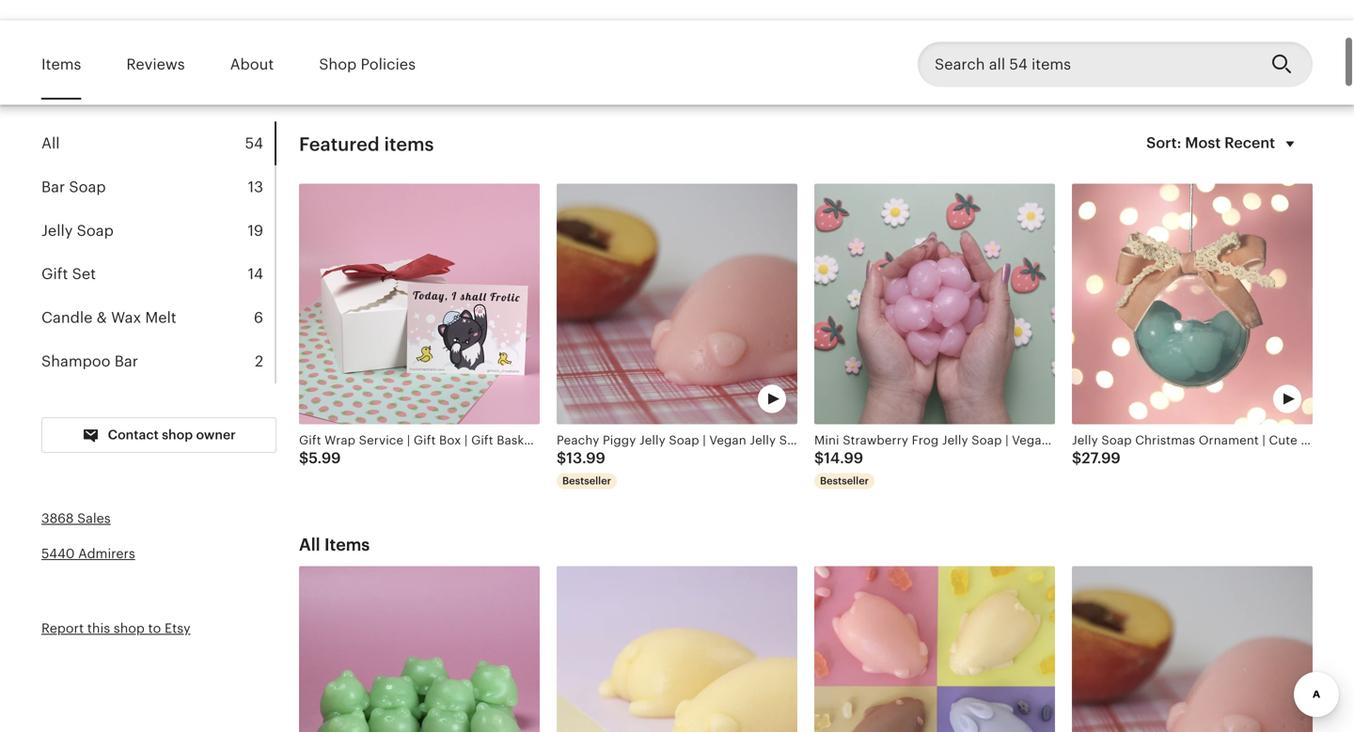 Task type: vqa. For each thing, say whether or not it's contained in the screenshot.
left Peachy Piggy Jelly Soap | Vegan Jelly Soap | Peach Scented | Cute Self-Care Gift | Cute Soap | Gift For Her image
yes



Task type: describe. For each thing, give the bounding box(es) containing it.
$ 14.99 bestseller
[[814, 450, 869, 487]]

Search all 54 items text field
[[918, 42, 1256, 87]]

54
[[245, 135, 263, 152]]

set inside gift wrap service | gift box | gift basket | gift set $ 5.99
[[571, 434, 591, 448]]

$ for $ 14.99 bestseller
[[814, 450, 824, 467]]

14.99
[[824, 450, 863, 467]]

gift wrap service | gift box | gift basket | gift set $ 5.99
[[299, 434, 591, 467]]

2 | from the left
[[464, 434, 468, 448]]

&
[[97, 310, 107, 326]]

all items
[[299, 535, 370, 555]]

2
[[255, 353, 263, 370]]

vanilla pug jelly soap | cute soap | vegan jelly soap | bubble bath | cute self care gift | spa gift | cute pug | dog lover gift image
[[557, 567, 797, 733]]

wrap
[[325, 434, 356, 448]]

all for all items
[[299, 535, 320, 555]]

melt
[[145, 310, 176, 326]]

$ 27.99
[[1072, 450, 1121, 467]]

1 vertical spatial peachy piggy jelly soap | vegan jelly soap | peach scented | cute self-care gift | cute soap | gift for her image
[[1072, 567, 1313, 733]]

jelly soap christmas ornament | cute christmas gift | fun decoration | unique holiday gift | spa gift set | vegan jelly soap | frog |penguin image
[[1072, 184, 1313, 425]]

5440 admirers link
[[41, 546, 135, 561]]

tab containing gift set
[[41, 253, 275, 296]]

contact
[[108, 427, 159, 442]]

the jiggly gift box | vegan jelly soaps | cute gift | spa gift | cute self-care | gift for her | plastic free | cute animal soap | kawaii image
[[814, 567, 1055, 733]]

sales
[[77, 511, 111, 526]]

gift up 5.99
[[299, 434, 321, 448]]

19
[[248, 222, 263, 239]]

3868 sales
[[41, 511, 111, 526]]

mini froggy jelly soap | mint chocolate scent | vegan jelly soap | funny frog soap | handmade vegan soap | shower jelly | mini soap | gift image
[[299, 567, 540, 733]]

1 horizontal spatial bar
[[114, 353, 138, 370]]

report this shop to etsy link
[[41, 621, 190, 636]]

bestseller for 14.99
[[820, 476, 869, 487]]

policies
[[361, 56, 416, 73]]

set inside tab
[[72, 266, 96, 283]]

reviews
[[126, 56, 185, 73]]

wax
[[111, 310, 141, 326]]

bestseller for 13.99
[[562, 476, 611, 487]]

sections tab list
[[41, 122, 276, 384]]

jelly
[[41, 222, 73, 239]]

etsy
[[165, 621, 190, 636]]

admirers
[[78, 546, 135, 561]]

$ for $ 13.99 bestseller
[[557, 450, 566, 467]]

5.99
[[309, 450, 341, 467]]

owner
[[196, 427, 236, 442]]

contact shop owner
[[105, 427, 236, 442]]

candle & wax melt
[[41, 310, 176, 326]]

contact shop owner button
[[41, 417, 276, 453]]

box
[[439, 434, 461, 448]]

5440 admirers
[[41, 546, 135, 561]]

tab containing candle & wax melt
[[41, 296, 275, 340]]

27.99
[[1082, 450, 1121, 467]]

report
[[41, 621, 84, 636]]

items
[[384, 134, 434, 155]]

shop
[[319, 56, 357, 73]]

sort: most recent
[[1146, 135, 1275, 152]]

jelly soap
[[41, 222, 114, 239]]

tab containing jelly soap
[[41, 209, 275, 253]]



Task type: locate. For each thing, give the bounding box(es) containing it.
2 tab from the top
[[41, 165, 275, 209]]

bar down wax
[[114, 353, 138, 370]]

soap for jelly soap
[[77, 222, 114, 239]]

shop policies link
[[319, 43, 416, 86]]

soap up jelly soap
[[69, 179, 106, 196]]

bestseller down 14.99
[[820, 476, 869, 487]]

shop
[[162, 427, 193, 442], [114, 621, 145, 636]]

all up "bar soap"
[[41, 135, 60, 152]]

6
[[254, 310, 263, 326]]

to
[[148, 621, 161, 636]]

all for all
[[41, 135, 60, 152]]

candle
[[41, 310, 93, 326]]

gift inside tab
[[41, 266, 68, 283]]

shop policies
[[319, 56, 416, 73]]

all
[[41, 135, 60, 152], [299, 535, 320, 555]]

1 vertical spatial items
[[324, 535, 370, 555]]

$ inside gift wrap service | gift box | gift basket | gift set $ 5.99
[[299, 450, 309, 467]]

tab containing shampoo bar
[[41, 340, 275, 384]]

most
[[1185, 135, 1221, 152]]

4 tab from the top
[[41, 253, 275, 296]]

featured
[[299, 134, 380, 155]]

shampoo bar
[[41, 353, 138, 370]]

0 horizontal spatial peachy piggy jelly soap | vegan jelly soap | peach scented | cute self-care gift | cute soap | gift for her image
[[557, 184, 797, 425]]

items link
[[41, 43, 81, 86]]

shop left owner
[[162, 427, 193, 442]]

1 horizontal spatial set
[[571, 434, 591, 448]]

1 horizontal spatial all
[[299, 535, 320, 555]]

gift set
[[41, 266, 96, 283]]

service
[[359, 434, 404, 448]]

gift right box
[[471, 434, 493, 448]]

shop left to
[[114, 621, 145, 636]]

5 tab from the top
[[41, 296, 275, 340]]

peachy piggy jelly soap | vegan jelly soap | peach scented | cute self-care gift | cute soap | gift for her image
[[557, 184, 797, 425], [1072, 567, 1313, 733]]

sort: most recent button
[[1135, 122, 1313, 167]]

tab containing all
[[41, 122, 275, 165]]

about
[[230, 56, 274, 73]]

all down 5.99
[[299, 535, 320, 555]]

about link
[[230, 43, 274, 86]]

0 vertical spatial all
[[41, 135, 60, 152]]

0 vertical spatial bar
[[41, 179, 65, 196]]

3868 sales link
[[41, 511, 111, 526]]

1 vertical spatial soap
[[77, 222, 114, 239]]

1 horizontal spatial shop
[[162, 427, 193, 442]]

3 | from the left
[[539, 434, 542, 448]]

tab containing bar soap
[[41, 165, 275, 209]]

bestseller
[[562, 476, 611, 487], [820, 476, 869, 487]]

set down jelly soap
[[72, 266, 96, 283]]

gift
[[41, 266, 68, 283], [299, 434, 321, 448], [414, 434, 436, 448], [471, 434, 493, 448], [546, 434, 568, 448]]

$ inside $ 14.99 bestseller
[[814, 450, 824, 467]]

4 $ from the left
[[1072, 450, 1082, 467]]

0 vertical spatial peachy piggy jelly soap | vegan jelly soap | peach scented | cute self-care gift | cute soap | gift for her image
[[557, 184, 797, 425]]

| right "basket"
[[539, 434, 542, 448]]

bestseller inside $ 14.99 bestseller
[[820, 476, 869, 487]]

13
[[248, 179, 263, 196]]

0 vertical spatial items
[[41, 56, 81, 73]]

bestseller inside $ 13.99 bestseller
[[562, 476, 611, 487]]

1 horizontal spatial |
[[464, 434, 468, 448]]

soap for bar soap
[[69, 179, 106, 196]]

1 vertical spatial bar
[[114, 353, 138, 370]]

1 horizontal spatial peachy piggy jelly soap | vegan jelly soap | peach scented | cute self-care gift | cute soap | gift for her image
[[1072, 567, 1313, 733]]

| right service
[[407, 434, 410, 448]]

gift left box
[[414, 434, 436, 448]]

gift wrap service | gift box | gift basket | gift set image
[[299, 184, 540, 425]]

$
[[299, 450, 309, 467], [557, 450, 566, 467], [814, 450, 824, 467], [1072, 450, 1082, 467]]

1 vertical spatial set
[[571, 434, 591, 448]]

1 tab from the top
[[41, 122, 275, 165]]

all inside tab
[[41, 135, 60, 152]]

2 $ from the left
[[557, 450, 566, 467]]

1 horizontal spatial items
[[324, 535, 370, 555]]

bar
[[41, 179, 65, 196], [114, 353, 138, 370]]

shop inside button
[[162, 427, 193, 442]]

items
[[41, 56, 81, 73], [324, 535, 370, 555]]

1 bestseller from the left
[[562, 476, 611, 487]]

|
[[407, 434, 410, 448], [464, 434, 468, 448], [539, 434, 542, 448]]

1 horizontal spatial bestseller
[[820, 476, 869, 487]]

mini strawberry frog jelly soap | vegan jelly soap | strawberry shortcake scent | pink froggies | cute frog soap | plastic free skin care image
[[814, 184, 1055, 425]]

1 vertical spatial shop
[[114, 621, 145, 636]]

1 vertical spatial all
[[299, 535, 320, 555]]

this
[[87, 621, 110, 636]]

13.99
[[566, 450, 606, 467]]

reviews link
[[126, 43, 185, 86]]

2 bestseller from the left
[[820, 476, 869, 487]]

bestseller down 13.99
[[562, 476, 611, 487]]

sort:
[[1146, 135, 1182, 152]]

0 horizontal spatial bestseller
[[562, 476, 611, 487]]

$ 13.99 bestseller
[[557, 450, 611, 487]]

0 horizontal spatial shop
[[114, 621, 145, 636]]

0 horizontal spatial set
[[72, 266, 96, 283]]

0 vertical spatial soap
[[69, 179, 106, 196]]

gift down the jelly
[[41, 266, 68, 283]]

0 horizontal spatial items
[[41, 56, 81, 73]]

5440
[[41, 546, 75, 561]]

$ for $ 27.99
[[1072, 450, 1082, 467]]

6 tab from the top
[[41, 340, 275, 384]]

0 horizontal spatial bar
[[41, 179, 65, 196]]

bar soap
[[41, 179, 106, 196]]

report this shop to etsy
[[41, 621, 190, 636]]

2 horizontal spatial |
[[539, 434, 542, 448]]

$ inside $ 13.99 bestseller
[[557, 450, 566, 467]]

0 horizontal spatial all
[[41, 135, 60, 152]]

| right box
[[464, 434, 468, 448]]

basket
[[497, 434, 536, 448]]

shampoo
[[41, 353, 111, 370]]

0 vertical spatial set
[[72, 266, 96, 283]]

0 vertical spatial shop
[[162, 427, 193, 442]]

3 tab from the top
[[41, 209, 275, 253]]

tab
[[41, 122, 275, 165], [41, 165, 275, 209], [41, 209, 275, 253], [41, 253, 275, 296], [41, 296, 275, 340], [41, 340, 275, 384]]

recent
[[1225, 135, 1275, 152]]

soap
[[69, 179, 106, 196], [77, 222, 114, 239]]

bar up the jelly
[[41, 179, 65, 196]]

1 | from the left
[[407, 434, 410, 448]]

featured items
[[299, 134, 434, 155]]

3868
[[41, 511, 74, 526]]

set
[[72, 266, 96, 283], [571, 434, 591, 448]]

1 $ from the left
[[299, 450, 309, 467]]

soap right the jelly
[[77, 222, 114, 239]]

0 horizontal spatial |
[[407, 434, 410, 448]]

3 $ from the left
[[814, 450, 824, 467]]

set up 13.99
[[571, 434, 591, 448]]

gift up 13.99
[[546, 434, 568, 448]]

14
[[248, 266, 263, 283]]



